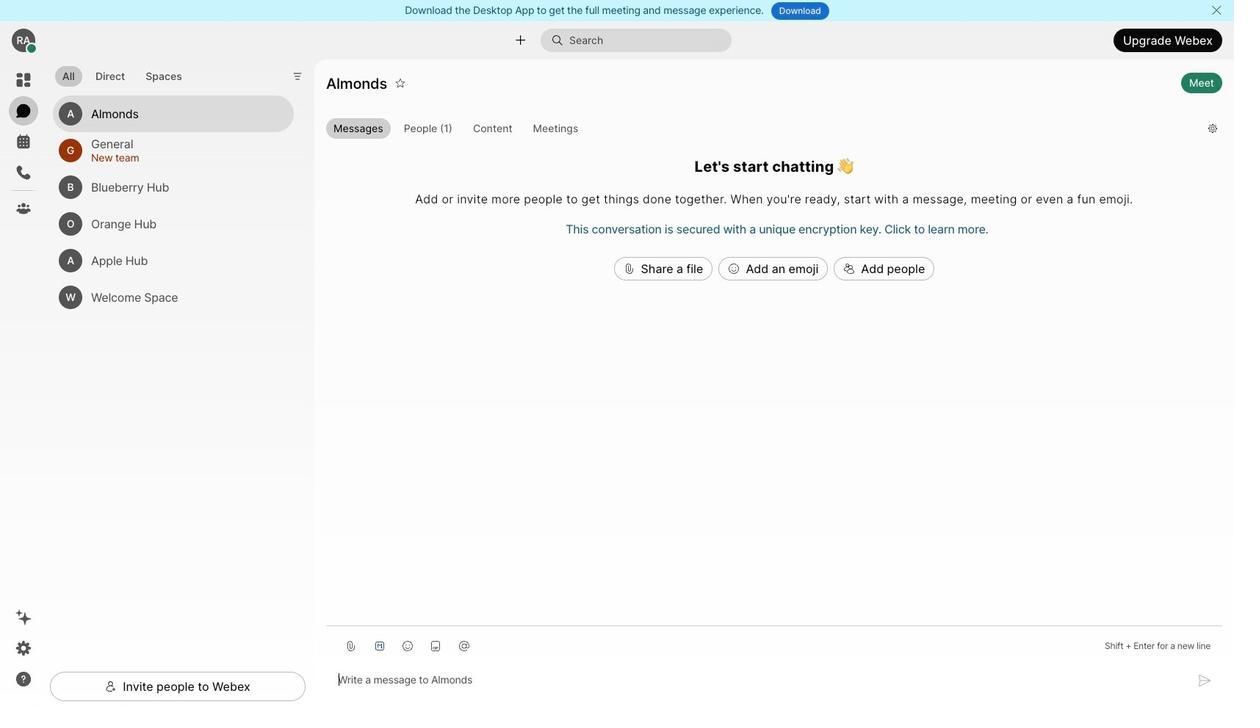 Task type: describe. For each thing, give the bounding box(es) containing it.
blueberry hub list item
[[53, 169, 294, 205]]

orange hub list item
[[53, 205, 294, 242]]

welcome space list item
[[53, 279, 294, 316]]

webex tab list
[[9, 65, 38, 223]]



Task type: locate. For each thing, give the bounding box(es) containing it.
group
[[326, 118, 1197, 142]]

cancel_16 image
[[1211, 4, 1223, 16]]

almonds list item
[[53, 95, 294, 132]]

navigation
[[0, 60, 47, 708]]

apple hub list item
[[53, 242, 294, 279]]

tab list
[[51, 58, 193, 91]]

general list item
[[53, 132, 294, 169]]

new team element
[[91, 150, 276, 166]]

message composer toolbar element
[[326, 626, 1223, 661]]



